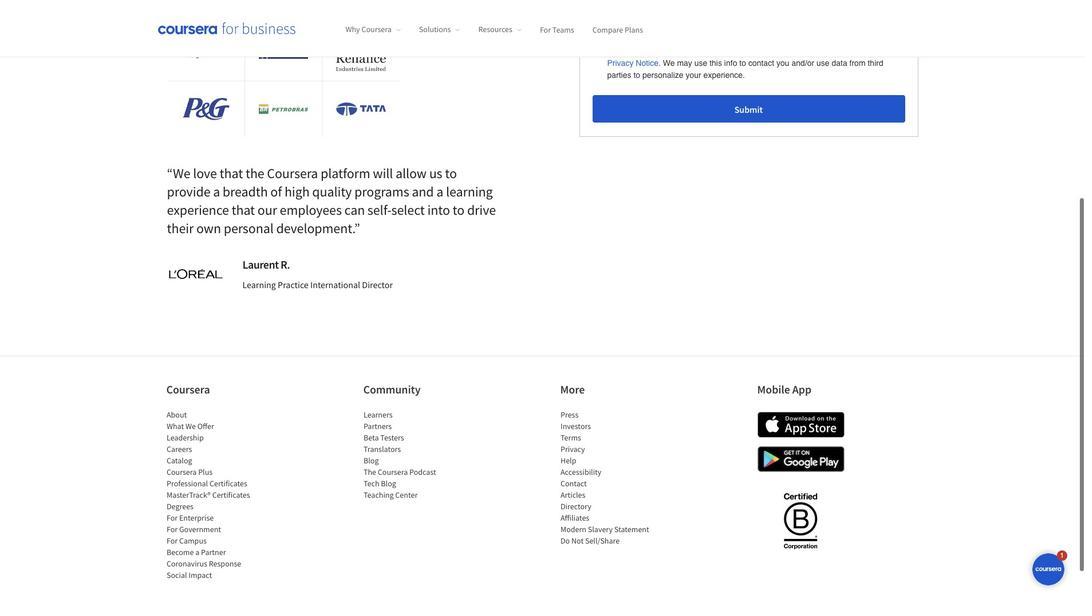 Task type: describe. For each thing, give the bounding box(es) containing it.
to right into
[[453, 201, 465, 219]]

capgemini logo image
[[181, 48, 231, 59]]

enterprise
[[179, 513, 214, 523]]

p&g logo image
[[183, 98, 230, 120]]

statement
[[614, 524, 649, 535]]

beta testers link
[[363, 433, 404, 443]]

modern slavery statement link
[[561, 524, 649, 535]]

translators link
[[363, 444, 401, 454]]

partners link
[[363, 421, 392, 431]]

data
[[832, 59, 848, 68]]

coursera for business image
[[158, 23, 295, 34]]

for government link
[[166, 524, 221, 535]]

coursera up about
[[166, 382, 210, 396]]

mastertrack®
[[166, 490, 210, 500]]

2 horizontal spatial a
[[437, 183, 444, 201]]

us
[[429, 164, 443, 182]]

agree to
[[772, 47, 802, 56]]

learners partners beta testers translators blog the coursera podcast tech blog teaching center
[[363, 410, 436, 500]]

the inside we love that the coursera platform will allow us to provide a breadth of high quality programs and a learning experience that our employees can self-select into to drive their own personal development.
[[246, 164, 264, 182]]

experience
[[167, 201, 229, 219]]

personalize
[[643, 71, 684, 80]]

directory link
[[561, 501, 591, 512]]

coronavirus
[[166, 559, 207, 569]]

this
[[710, 59, 722, 68]]

accessibility
[[561, 467, 601, 477]]

solutions
[[419, 24, 451, 34]]

0 vertical spatial your
[[695, 11, 714, 24]]

petrobras logo image
[[259, 104, 308, 114]]

for up become
[[166, 536, 177, 546]]

submit
[[735, 104, 763, 115]]

privacy notice. link
[[607, 57, 661, 69]]

for up the for campus link
[[166, 524, 177, 535]]

offer
[[197, 421, 214, 431]]

your inside by submitting your info in the form above, you agree to our privacy notice.
[[658, 47, 673, 56]]

to right us
[[445, 164, 457, 182]]

contact
[[749, 59, 774, 68]]

we inside about what we offer leadership careers catalog coursera plus professional certificates mastertrack® certificates degrees for enterprise for government for campus become a partner coronavirus response social impact
[[185, 421, 196, 431]]

into
[[428, 201, 450, 219]]

you inside we may use this info to contact you and/or use data from third parties to personalize your experience.
[[777, 59, 790, 68]]

become a partner link
[[166, 547, 226, 557]]

1 horizontal spatial a
[[213, 183, 220, 201]]

1 vertical spatial that
[[232, 201, 255, 219]]

our inside we love that the coursera platform will allow us to provide a breadth of high quality programs and a learning experience that our employees can self-select into to drive their own personal development.
[[258, 201, 277, 219]]

r.
[[281, 257, 290, 272]]

professional certificates link
[[166, 478, 247, 489]]

press investors terms privacy help accessibility contact articles directory affiliates modern slavery statement do not sell/share
[[561, 410, 649, 546]]

degrees link
[[166, 501, 193, 512]]

select
[[392, 201, 425, 219]]

learners
[[363, 410, 392, 420]]

modern
[[561, 524, 586, 535]]

careers link
[[166, 444, 192, 454]]

we for love
[[173, 164, 190, 182]]

2 use from the left
[[817, 59, 830, 68]]

impact
[[188, 570, 212, 580]]

app
[[793, 382, 812, 396]]

affiliates
[[561, 513, 589, 523]]

catalog
[[166, 455, 192, 466]]

do not sell/share link
[[561, 536, 620, 546]]

plans
[[625, 24, 643, 34]]

1 vertical spatial certificates
[[212, 490, 250, 500]]

coursera right why
[[362, 24, 392, 34]]

platform
[[321, 164, 370, 182]]

tech
[[363, 478, 379, 489]]

reliance logo image
[[336, 35, 386, 71]]

campus
[[179, 536, 206, 546]]

provide
[[167, 183, 210, 201]]

privacy link
[[561, 444, 585, 454]]

for campus link
[[166, 536, 206, 546]]

compare
[[593, 24, 623, 34]]

learning
[[446, 183, 493, 201]]

0 horizontal spatial blog
[[363, 455, 379, 466]]

drive
[[467, 201, 496, 219]]

contact
[[561, 478, 587, 489]]

for teams link
[[540, 24, 574, 34]]

testers
[[380, 433, 404, 443]]

list for more
[[561, 409, 658, 547]]

to down above,
[[740, 59, 746, 68]]

privacy
[[561, 444, 585, 454]]

director
[[362, 279, 393, 291]]

above,
[[731, 47, 755, 56]]

the
[[363, 467, 376, 477]]

0 vertical spatial certificates
[[209, 478, 247, 489]]

by submitting your info in the form above, you agree to our privacy notice.
[[607, 47, 818, 68]]

submit button
[[593, 95, 905, 123]]

you inside by submitting your info in the form above, you agree to our privacy notice.
[[757, 47, 770, 56]]

compare plans
[[593, 24, 643, 34]]

accessibility link
[[561, 467, 601, 477]]

1 vertical spatial blog
[[381, 478, 396, 489]]

partner
[[201, 547, 226, 557]]

learning practice international director
[[243, 279, 393, 291]]

describes
[[653, 11, 693, 24]]

press link
[[561, 410, 578, 420]]

podcast
[[409, 467, 436, 477]]

contact link
[[561, 478, 587, 489]]

get it on google play image
[[758, 446, 845, 472]]

leadership
[[166, 433, 203, 443]]

articles link
[[561, 490, 585, 500]]

why coursera
[[346, 24, 392, 34]]

practice
[[278, 279, 309, 291]]

partners
[[363, 421, 392, 431]]

emirates logo image
[[259, 47, 308, 59]]

teams
[[553, 24, 574, 34]]

sell/share
[[585, 536, 620, 546]]

list for community
[[363, 409, 461, 501]]

tech blog link
[[363, 478, 396, 489]]



Task type: locate. For each thing, give the bounding box(es) containing it.
privacy notice.
[[607, 59, 661, 68]]

to down privacy notice. link
[[634, 71, 640, 80]]

self-
[[368, 201, 392, 219]]

2 horizontal spatial list
[[561, 409, 658, 547]]

for teams
[[540, 24, 574, 34]]

list containing about
[[166, 409, 264, 581]]

info inside by submitting your info in the form above, you agree to our privacy notice.
[[676, 47, 689, 56]]

for enterprise link
[[166, 513, 214, 523]]

your up personalize
[[658, 47, 673, 56]]

blog up teaching center link
[[381, 478, 396, 489]]

for
[[540, 24, 551, 34], [166, 513, 177, 523], [166, 524, 177, 535], [166, 536, 177, 546]]

coursera down "catalog"
[[166, 467, 196, 477]]

terms link
[[561, 433, 581, 443]]

a down love
[[213, 183, 220, 201]]

your left needs?
[[695, 11, 714, 24]]

that up breadth
[[220, 164, 243, 182]]

learning
[[243, 279, 276, 291]]

0 vertical spatial you
[[757, 47, 770, 56]]

do
[[561, 536, 570, 546]]

use left data
[[817, 59, 830, 68]]

articles
[[561, 490, 585, 500]]

catalog link
[[166, 455, 192, 466]]

submitting
[[619, 47, 656, 56]]

we up provide
[[173, 164, 190, 182]]

blog up the
[[363, 455, 379, 466]]

to
[[740, 59, 746, 68], [634, 71, 640, 80], [445, 164, 457, 182], [453, 201, 465, 219]]

certificates up mastertrack® certificates link
[[209, 478, 247, 489]]

1 horizontal spatial info
[[725, 59, 737, 68]]

your down may
[[686, 71, 702, 80]]

we inside we love that the coursera platform will allow us to provide a breadth of high quality programs and a learning experience that our employees can self-select into to drive their own personal development.
[[173, 164, 190, 182]]

we up leadership
[[185, 421, 196, 431]]

the inside by submitting your info in the form above, you agree to our privacy notice.
[[699, 47, 710, 56]]

we inside we may use this info to contact you and/or use data from third parties to personalize your experience.
[[663, 59, 675, 68]]

1 horizontal spatial blog
[[381, 478, 396, 489]]

we love that the coursera platform will allow us to provide a breadth of high quality programs and a learning experience that our employees can self-select into to drive their own personal development.
[[167, 164, 496, 237]]

needs?
[[716, 11, 746, 24]]

breadth
[[223, 183, 268, 201]]

1 vertical spatial your
[[658, 47, 673, 56]]

our
[[804, 47, 816, 56], [258, 201, 277, 219]]

coursera up high at the top left
[[267, 164, 318, 182]]

form
[[713, 47, 729, 56]]

use down in
[[695, 59, 708, 68]]

tata logo image
[[336, 102, 386, 116]]

1 list from the left
[[166, 409, 264, 581]]

0 vertical spatial blog
[[363, 455, 379, 466]]

what
[[166, 421, 184, 431]]

by
[[607, 47, 617, 56]]

about
[[166, 410, 187, 420]]

careers
[[166, 444, 192, 454]]

certificates down professional certificates link in the left bottom of the page
[[212, 490, 250, 500]]

can
[[345, 201, 365, 219]]

a inside about what we offer leadership careers catalog coursera plus professional certificates mastertrack® certificates degrees for enterprise for government for campus become a partner coronavirus response social impact
[[195, 547, 199, 557]]

1 horizontal spatial the
[[699, 47, 710, 56]]

leadership link
[[166, 433, 203, 443]]

that down breadth
[[232, 201, 255, 219]]

that
[[220, 164, 243, 182], [232, 201, 255, 219]]

0 vertical spatial we
[[663, 59, 675, 68]]

1 vertical spatial our
[[258, 201, 277, 219]]

and/or
[[792, 59, 815, 68]]

for left the teams
[[540, 24, 551, 34]]

0 vertical spatial our
[[804, 47, 816, 56]]

terms
[[561, 433, 581, 443]]

1 use from the left
[[695, 59, 708, 68]]

third
[[868, 59, 884, 68]]

2 list from the left
[[363, 409, 461, 501]]

coursera up tech blog link
[[378, 467, 408, 477]]

for down degrees
[[166, 513, 177, 523]]

logo of certified b corporation image
[[777, 486, 824, 555]]

1 horizontal spatial you
[[777, 59, 790, 68]]

community
[[363, 382, 421, 396]]

coursera plus link
[[166, 467, 212, 477]]

laurent r.
[[243, 257, 290, 272]]

you up contact
[[757, 47, 770, 56]]

your
[[695, 11, 714, 24], [658, 47, 673, 56], [686, 71, 702, 80]]

0 horizontal spatial info
[[676, 47, 689, 56]]

3 list from the left
[[561, 409, 658, 547]]

of
[[271, 183, 282, 201]]

download on the app store image
[[758, 412, 845, 438]]

info left in
[[676, 47, 689, 56]]

coursera inside we love that the coursera platform will allow us to provide a breadth of high quality programs and a learning experience that our employees can self-select into to drive their own personal development.
[[267, 164, 318, 182]]

laurent
[[243, 257, 279, 272]]

2 vertical spatial we
[[185, 421, 196, 431]]

center
[[395, 490, 417, 500]]

international
[[310, 279, 360, 291]]

1 vertical spatial the
[[246, 164, 264, 182]]

l'oreal logo image
[[167, 268, 224, 281]]

0 horizontal spatial you
[[757, 47, 770, 56]]

experience.
[[704, 71, 745, 80]]

0 horizontal spatial a
[[195, 547, 199, 557]]

0 vertical spatial info
[[676, 47, 689, 56]]

0 horizontal spatial use
[[695, 59, 708, 68]]

development.
[[276, 219, 354, 237]]

our inside by submitting your info in the form above, you agree to our privacy notice.
[[804, 47, 816, 56]]

you down agree to
[[777, 59, 790, 68]]

your inside we may use this info to contact you and/or use data from third parties to personalize your experience.
[[686, 71, 702, 80]]

1 vertical spatial info
[[725, 59, 737, 68]]

coronavirus response link
[[166, 559, 241, 569]]

info inside we may use this info to contact you and/or use data from third parties to personalize your experience.
[[725, 59, 737, 68]]

a
[[213, 183, 220, 201], [437, 183, 444, 201], [195, 547, 199, 557]]

list containing press
[[561, 409, 658, 547]]

0 horizontal spatial the
[[246, 164, 264, 182]]

list
[[166, 409, 264, 581], [363, 409, 461, 501], [561, 409, 658, 547]]

coursera inside about what we offer leadership careers catalog coursera plus professional certificates mastertrack® certificates degrees for enterprise for government for campus become a partner coronavirus response social impact
[[166, 467, 196, 477]]

may
[[677, 59, 692, 68]]

professional
[[166, 478, 208, 489]]

the up breadth
[[246, 164, 264, 182]]

0 horizontal spatial list
[[166, 409, 264, 581]]

personal
[[224, 219, 274, 237]]

and
[[412, 183, 434, 201]]

0 vertical spatial the
[[699, 47, 710, 56]]

blog link
[[363, 455, 379, 466]]

coursera
[[362, 24, 392, 34], [267, 164, 318, 182], [166, 382, 210, 396], [166, 467, 196, 477], [378, 467, 408, 477]]

1 vertical spatial we
[[173, 164, 190, 182]]

why
[[346, 24, 360, 34]]

press
[[561, 410, 578, 420]]

1 vertical spatial you
[[777, 59, 790, 68]]

1 horizontal spatial use
[[817, 59, 830, 68]]

we up personalize
[[663, 59, 675, 68]]

plus
[[198, 467, 212, 477]]

high
[[285, 183, 310, 201]]

a down the campus
[[195, 547, 199, 557]]

info
[[676, 47, 689, 56], [725, 59, 737, 68]]

0 vertical spatial that
[[220, 164, 243, 182]]

our up the and/or
[[804, 47, 816, 56]]

will
[[373, 164, 393, 182]]

why coursera link
[[346, 24, 401, 34]]

degrees
[[166, 501, 193, 512]]

our down of
[[258, 201, 277, 219]]

help link
[[561, 455, 576, 466]]

allow
[[396, 164, 427, 182]]

coursera inside learners partners beta testers translators blog the coursera podcast tech blog teaching center
[[378, 467, 408, 477]]

use
[[695, 59, 708, 68], [817, 59, 830, 68]]

the right in
[[699, 47, 710, 56]]

investors link
[[561, 421, 591, 431]]

a right and
[[437, 183, 444, 201]]

response
[[209, 559, 241, 569]]

become
[[166, 547, 194, 557]]

0 horizontal spatial our
[[258, 201, 277, 219]]

social impact link
[[166, 570, 212, 580]]

love
[[193, 164, 217, 182]]

which best describes your needs?
[[604, 11, 746, 24]]

compare plans link
[[593, 24, 643, 34]]

mobile app
[[758, 382, 812, 396]]

we may use this info to contact you and/or use data from third parties to personalize your experience.
[[607, 59, 884, 80]]

list for coursera
[[166, 409, 264, 581]]

teaching
[[363, 490, 394, 500]]

1 horizontal spatial our
[[804, 47, 816, 56]]

info up experience.
[[725, 59, 737, 68]]

blog
[[363, 455, 379, 466], [381, 478, 396, 489]]

list containing learners
[[363, 409, 461, 501]]

we for may
[[663, 59, 675, 68]]

1 horizontal spatial list
[[363, 409, 461, 501]]

about what we offer leadership careers catalog coursera plus professional certificates mastertrack® certificates degrees for enterprise for government for campus become a partner coronavirus response social impact
[[166, 410, 250, 580]]

not
[[571, 536, 584, 546]]

2 vertical spatial your
[[686, 71, 702, 80]]



Task type: vqa. For each thing, say whether or not it's contained in the screenshot.
high at the left of page
yes



